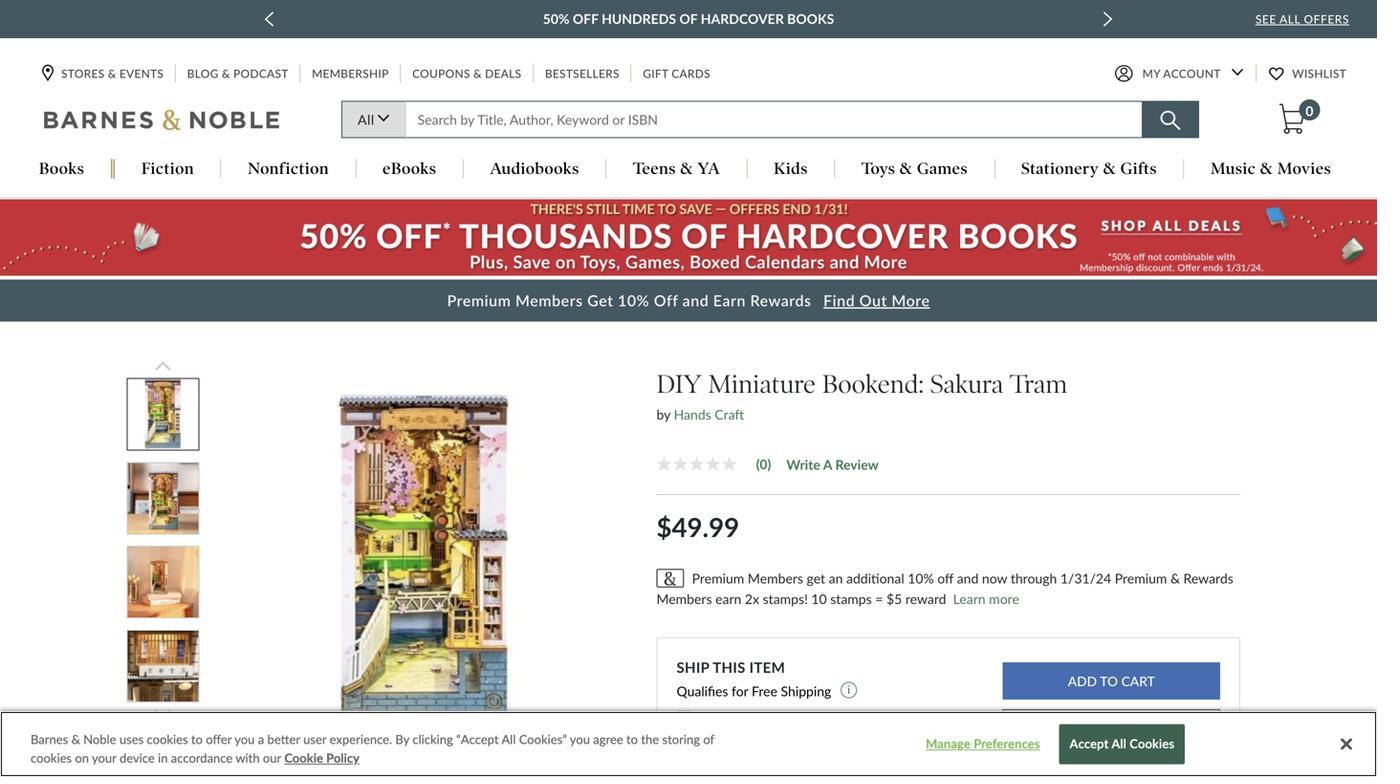 Task type: vqa. For each thing, say whether or not it's contained in the screenshot.
mukamal within the Barbie™: The World Tour by Margot Robbie , Andrew Mukamal
no



Task type: locate. For each thing, give the bounding box(es) containing it.
additional
[[846, 570, 904, 587]]

a right "write"
[[823, 457, 832, 473]]

down arrow image
[[1231, 68, 1244, 76]]

bestsellers link
[[543, 65, 621, 82]]

None field
[[405, 101, 1143, 138]]

to up accordance
[[191, 732, 203, 747]]

1 you from the left
[[235, 732, 255, 747]]

0 horizontal spatial premium
[[447, 291, 511, 310]]

diy miniature bookend: sakura tram by hands craft
[[657, 369, 1067, 423]]

earn
[[715, 591, 742, 607]]

members left earn
[[657, 591, 712, 607]]

& for stores & events
[[108, 66, 116, 80]]

0 horizontal spatial by
[[657, 407, 670, 423]]

& inside button
[[1103, 159, 1116, 178]]

1 horizontal spatial by
[[706, 726, 718, 739]]

& up on
[[71, 732, 80, 747]]

& for toys & games
[[900, 159, 913, 178]]

for left delivery
[[909, 710, 923, 724]]

0 horizontal spatial 10%
[[618, 291, 650, 310]]

none submit inside $49.99 main content
[[1003, 663, 1220, 700]]

premium members get an additional 10% off and now through 1/31/24 premium & rewards members earn 2x stamps! 10 stamps = $5 reward
[[657, 570, 1233, 607]]

& right blog
[[222, 66, 230, 80]]

1 horizontal spatial books
[[787, 11, 834, 27]]

write a review button
[[787, 457, 879, 473]]

of right the storing
[[703, 732, 714, 747]]

instant
[[1063, 720, 1104, 736]]

0 vertical spatial for
[[732, 684, 748, 700]]

to
[[191, 732, 203, 747], [626, 732, 638, 747]]

& for barnes & noble uses cookies to offer you a better user experience. by clicking "accept all cookies" you agree to the storing of cookies on your device in accordance with our
[[71, 732, 80, 747]]

premium for premium members get 10% off and earn rewards find out more
[[447, 291, 511, 310]]

& right 'stores'
[[108, 66, 116, 80]]

stores
[[61, 66, 105, 80]]

0 vertical spatial 10%
[[618, 291, 650, 310]]

$5
[[887, 591, 902, 607]]

& right toys
[[900, 159, 913, 178]]

bestsellers
[[545, 66, 619, 80]]

1 horizontal spatial a
[[823, 457, 832, 473]]

0 vertical spatial by
[[657, 407, 670, 423]]

1 vertical spatial 10%
[[908, 570, 934, 587]]

1 vertical spatial a
[[258, 732, 264, 747]]

cookies down barnes
[[31, 751, 72, 766]]

teens
[[633, 159, 676, 178]]

all down instant purchase at bottom right
[[1112, 737, 1127, 752]]

item
[[749, 659, 785, 676]]

0 horizontal spatial and
[[683, 291, 709, 310]]

1 horizontal spatial rewards
[[1184, 570, 1233, 587]]

of inside barnes & noble uses cookies to offer you a better user experience. by clicking "accept all cookies" you agree to the storing of cookies on your device in accordance with our
[[703, 732, 714, 747]]

ship
[[677, 659, 709, 676]]

the
[[641, 732, 659, 747]]

1 vertical spatial books
[[39, 159, 84, 178]]

0 horizontal spatial cookies
[[31, 751, 72, 766]]

1 vertical spatial members
[[748, 570, 803, 587]]

ship this item qualifies for free shipping
[[677, 659, 835, 700]]

ebooks button
[[356, 159, 463, 180]]

1 horizontal spatial to
[[626, 732, 638, 747]]

movies
[[1278, 159, 1331, 178]]

search image
[[1161, 110, 1181, 130]]

list box inside $49.99 main content
[[126, 359, 201, 778]]

instant purchase
[[1063, 720, 1160, 736]]

and inside premium members get an additional 10% off and now through 1/31/24 premium & rewards members earn 2x stamps! 10 stamps = $5 reward
[[957, 570, 979, 587]]

0 horizontal spatial members
[[515, 291, 583, 310]]

option
[[126, 713, 201, 778]]

0 vertical spatial off
[[573, 11, 598, 27]]

& inside barnes & noble uses cookies to offer you a better user experience. by clicking "accept all cookies" you agree to the storing of cookies on your device in accordance with our
[[71, 732, 80, 747]]

1 horizontal spatial of
[[703, 732, 714, 747]]

1 vertical spatial cookies
[[31, 751, 72, 766]]

alternative view 3 of diy miniature bookend: sakura tram image
[[128, 547, 199, 618]]

& left deals at the top
[[473, 66, 482, 80]]

blog & podcast
[[187, 66, 288, 80]]

cookies up in
[[147, 732, 188, 747]]

wishlist
[[1292, 66, 1347, 80]]

all inside 'button'
[[1112, 737, 1127, 752]]

0 horizontal spatial a
[[258, 732, 264, 747]]

write
[[787, 457, 820, 473]]

write a review
[[787, 457, 879, 473]]

music
[[1211, 159, 1256, 178]]

& left ya
[[680, 159, 693, 178]]

all
[[1280, 12, 1301, 26], [358, 111, 375, 128], [502, 732, 516, 747], [1112, 737, 1127, 752]]

1 horizontal spatial cookies
[[147, 732, 188, 747]]

craft
[[715, 407, 744, 423]]

0 vertical spatial rewards
[[750, 291, 812, 310]]

see
[[1256, 12, 1277, 26]]

podcast
[[233, 66, 288, 80]]

cookies"
[[519, 732, 567, 747]]

teens & ya button
[[606, 159, 747, 180]]

1 horizontal spatial you
[[570, 732, 590, 747]]

gift cards link
[[641, 65, 712, 82]]

shipping right free
[[781, 684, 831, 700]]

membership link
[[310, 65, 391, 82]]

earn
[[713, 291, 746, 310]]

logo image
[[44, 108, 281, 135]]

to left the
[[626, 732, 638, 747]]

and up learn on the bottom
[[957, 570, 979, 587]]

toys & games
[[862, 159, 968, 178]]

shipping inside the ship this item qualifies for free shipping
[[781, 684, 831, 700]]

0 horizontal spatial to
[[191, 732, 203, 747]]

None submit
[[1003, 663, 1220, 700]]

shipping left "at"
[[801, 710, 844, 724]]

0 horizontal spatial you
[[235, 732, 255, 747]]

2 horizontal spatial premium
[[1115, 570, 1167, 587]]

for left free
[[732, 684, 748, 700]]

bookend:
[[822, 369, 924, 400]]

books inside button
[[39, 159, 84, 178]]

previous slide / item image
[[264, 11, 274, 27]]

with
[[236, 751, 260, 766]]

10
[[811, 591, 827, 607]]

off left "earn"
[[654, 291, 678, 310]]

fiction button
[[115, 159, 221, 180]]

a inside barnes & noble uses cookies to offer you a better user experience. by clicking "accept all cookies" you agree to the storing of cookies on your device in accordance with our
[[258, 732, 264, 747]]

alternative view 2 of diy miniature bookend: sakura tram image
[[128, 463, 199, 534]]

0 vertical spatial of
[[679, 11, 698, 27]]

1 vertical spatial shipping
[[801, 710, 844, 724]]

offer
[[206, 732, 232, 747]]

see all offers link
[[1256, 12, 1349, 26]]

audiobooks button
[[464, 159, 606, 180]]

(0) button
[[657, 456, 787, 472]]

accordance
[[171, 751, 233, 766]]

1 horizontal spatial premium
[[692, 570, 744, 587]]

sakura
[[930, 369, 1003, 400]]

by down choose
[[706, 726, 718, 739]]

of right hundreds
[[679, 11, 698, 27]]

off right 50%
[[573, 11, 598, 27]]

1 vertical spatial for
[[909, 710, 923, 724]]

by
[[657, 407, 670, 423], [706, 726, 718, 739]]

off
[[937, 570, 954, 587]]

0 horizontal spatial for
[[732, 684, 748, 700]]

& for stationery & gifts
[[1103, 159, 1116, 178]]

stores & events
[[61, 66, 164, 80]]

purchase
[[1107, 720, 1160, 736]]

1 vertical spatial of
[[703, 732, 714, 747]]

barnes
[[31, 732, 68, 747]]

shipping
[[781, 684, 831, 700], [801, 710, 844, 724]]

books button
[[12, 159, 111, 180]]

accept
[[1070, 737, 1109, 752]]

Search by Title, Author, Keyword or ISBN text field
[[405, 101, 1143, 138]]

& right 1/31/24
[[1171, 570, 1180, 587]]

0 vertical spatial members
[[515, 291, 583, 310]]

delivery
[[926, 710, 966, 724]]

you up with
[[235, 732, 255, 747]]

0 horizontal spatial books
[[39, 159, 84, 178]]

1 horizontal spatial 10%
[[908, 570, 934, 587]]

diy miniature bookend: sakura tram image
[[259, 395, 590, 726]]

your
[[92, 751, 116, 766]]

cookies
[[1130, 737, 1175, 752]]

stores & events link
[[42, 65, 166, 82]]

1 vertical spatial and
[[957, 570, 979, 587]]

noble
[[83, 732, 116, 747]]

0 vertical spatial cookies
[[147, 732, 188, 747]]

a up our
[[258, 732, 264, 747]]

in
[[158, 751, 168, 766]]

10% right get
[[618, 291, 650, 310]]

10% up reward
[[908, 570, 934, 587]]

an
[[829, 570, 843, 587]]

kids
[[774, 159, 808, 178]]

2 horizontal spatial members
[[748, 570, 803, 587]]

1 vertical spatial rewards
[[1184, 570, 1233, 587]]

2 to from the left
[[626, 732, 638, 747]]

choose
[[706, 710, 744, 724]]

manage preferences button
[[923, 726, 1043, 763]]

all right "accept
[[502, 732, 516, 747]]

off
[[573, 11, 598, 27], [654, 291, 678, 310]]

stationery & gifts button
[[995, 159, 1184, 180]]

1 vertical spatial off
[[654, 291, 678, 310]]

now
[[982, 570, 1007, 587]]

& inside premium members get an additional 10% off and now through 1/31/24 premium & rewards members earn 2x stamps! 10 stamps = $5 reward
[[1171, 570, 1180, 587]]

2 you from the left
[[570, 732, 590, 747]]

members up the stamps!
[[748, 570, 803, 587]]

toys & games button
[[835, 159, 994, 180]]

and left "earn"
[[683, 291, 709, 310]]

premium members get 10% off and earn rewards find out more
[[447, 291, 930, 310]]

hardcover
[[701, 11, 784, 27]]

& left gifts
[[1103, 159, 1116, 178]]

members for get
[[515, 291, 583, 310]]

0 vertical spatial books
[[787, 11, 834, 27]]

list box
[[126, 359, 201, 778]]

privacy alert dialog
[[0, 712, 1377, 778]]

& right music
[[1260, 159, 1273, 178]]

1 horizontal spatial off
[[654, 291, 678, 310]]

stamps!
[[763, 591, 808, 607]]

& for music & movies
[[1260, 159, 1273, 178]]

1 horizontal spatial and
[[957, 570, 979, 587]]

learn
[[953, 591, 986, 607]]

& inside button
[[1260, 159, 1273, 178]]

better
[[267, 732, 300, 747]]

1 vertical spatial by
[[706, 726, 718, 739]]

& for teens & ya
[[680, 159, 693, 178]]

$49.99
[[657, 511, 746, 543]]

members left get
[[515, 291, 583, 310]]

1 horizontal spatial for
[[909, 710, 923, 724]]

next slide / item image
[[1103, 11, 1113, 27]]

you left 'agree' on the bottom of the page
[[570, 732, 590, 747]]

0 vertical spatial shipping
[[781, 684, 831, 700]]

coupons
[[412, 66, 470, 80]]

0 vertical spatial and
[[683, 291, 709, 310]]

0 vertical spatial a
[[823, 457, 832, 473]]

by left hands
[[657, 407, 670, 423]]

1 horizontal spatial members
[[657, 591, 712, 607]]

0 horizontal spatial of
[[679, 11, 698, 27]]

0 horizontal spatial rewards
[[750, 291, 812, 310]]

of
[[679, 11, 698, 27], [703, 732, 714, 747]]



Task type: describe. For each thing, give the bounding box(es) containing it.
all down "membership" link
[[358, 111, 375, 128]]

my account
[[1143, 66, 1221, 80]]

find
[[823, 291, 855, 310]]

miniature
[[708, 369, 816, 400]]

kids button
[[747, 159, 834, 180]]

tram
[[1010, 369, 1067, 400]]

expedited
[[747, 710, 798, 724]]

audiobooks
[[490, 159, 579, 178]]

events
[[119, 66, 164, 80]]

stationery & gifts
[[1021, 159, 1157, 178]]

0 button
[[1277, 100, 1320, 135]]

teens & ya
[[633, 159, 720, 178]]

user
[[303, 732, 326, 747]]

learn more
[[953, 591, 1019, 607]]

preferences
[[974, 737, 1040, 752]]

qualifies
[[677, 684, 728, 700]]

shipping inside choose expedited shipping at checkout for delivery by
[[801, 710, 844, 724]]

through
[[1011, 570, 1057, 587]]

coupons & deals link
[[410, 65, 523, 82]]

& for coupons & deals
[[473, 66, 482, 80]]

review
[[835, 457, 879, 473]]

get
[[807, 570, 825, 587]]

account
[[1163, 66, 1221, 80]]

for inside choose expedited shipping at checkout for delivery by
[[909, 710, 923, 724]]

cart image
[[1279, 104, 1305, 134]]

all link
[[341, 101, 405, 138]]

on
[[75, 751, 89, 766]]

all right the see
[[1280, 12, 1301, 26]]

free
[[752, 684, 777, 700]]

off inside $49.99 main content
[[654, 291, 678, 310]]

50%
[[543, 11, 569, 27]]

cards
[[672, 66, 710, 80]]

"accept
[[456, 732, 499, 747]]

agree
[[593, 732, 623, 747]]

this
[[713, 659, 746, 676]]

rewards inside premium members get an additional 10% off and now through 1/31/24 premium & rewards members earn 2x stamps! 10 stamps = $5 reward
[[1184, 570, 1233, 587]]

by inside choose expedited shipping at checkout for delivery by
[[706, 726, 718, 739]]

50% off thousans of hardcover books, plus, save on toys, games, boxed calendars and more image
[[0, 199, 1377, 276]]

reward
[[906, 591, 946, 607]]

ebooks
[[383, 159, 437, 178]]

nonfiction
[[248, 159, 329, 178]]

(0)
[[756, 456, 771, 472]]

2 vertical spatial members
[[657, 591, 712, 607]]

a inside $49.99 main content
[[823, 457, 832, 473]]

hands
[[674, 407, 711, 423]]

get
[[587, 291, 614, 310]]

more
[[892, 291, 930, 310]]

alternative view 1 of diy miniature bookend: sakura tram image
[[128, 379, 199, 450]]

my
[[1143, 66, 1160, 80]]

uses
[[119, 732, 144, 747]]

experience.
[[330, 732, 392, 747]]

by inside diy miniature bookend: sakura tram by hands craft
[[657, 407, 670, 423]]

0
[[1306, 103, 1314, 119]]

50% off hundreds of hardcover books
[[543, 11, 834, 27]]

learn more link
[[953, 589, 1019, 610]]

instant purchase button
[[1003, 710, 1220, 747]]

music & movies button
[[1184, 159, 1358, 180]]

members for get
[[748, 570, 803, 587]]

0 horizontal spatial off
[[573, 11, 598, 27]]

my account button
[[1115, 65, 1244, 83]]

option inside $49.99 main content
[[126, 713, 201, 778]]

user image
[[1115, 65, 1133, 83]]

our
[[263, 751, 281, 766]]

checkout
[[860, 710, 906, 724]]

blog & podcast link
[[185, 65, 290, 82]]

policy
[[326, 751, 360, 766]]

2x
[[745, 591, 759, 607]]

50% off hundreds of hardcover books link
[[543, 8, 834, 31]]

device
[[120, 751, 155, 766]]

gifts
[[1121, 159, 1157, 178]]

1 to from the left
[[191, 732, 203, 747]]

wishlist link
[[1269, 65, 1348, 82]]

stamps
[[830, 591, 872, 607]]

alternative view 4 of diy miniature bookend: sakura tram image
[[128, 631, 199, 702]]

all inside barnes & noble uses cookies to offer you a better user experience. by clicking "accept all cookies" you agree to the storing of cookies on your device in accordance with our
[[502, 732, 516, 747]]

$49.99 main content
[[0, 198, 1377, 778]]

& for blog & podcast
[[222, 66, 230, 80]]

premium for premium members get an additional 10% off and now through 1/31/24 premium & rewards members earn 2x stamps! 10 stamps = $5 reward
[[692, 570, 744, 587]]

choose expedited shipping at checkout for delivery by
[[706, 710, 966, 739]]

toys
[[862, 159, 895, 178]]

clicking
[[413, 732, 453, 747]]

10% inside premium members get an additional 10% off and now through 1/31/24 premium & rewards members earn 2x stamps! 10 stamps = $5 reward
[[908, 570, 934, 587]]

for inside the ship this item qualifies for free shipping
[[732, 684, 748, 700]]

hundreds
[[602, 11, 676, 27]]

at
[[847, 710, 857, 724]]

diy
[[657, 369, 702, 400]]

barnes & noble uses cookies to offer you a better user experience. by clicking "accept all cookies" you agree to the storing of cookies on your device in accordance with our
[[31, 732, 714, 766]]

accept all cookies button
[[1059, 725, 1185, 764]]

gift cards
[[643, 66, 710, 80]]

=
[[875, 591, 883, 607]]

ya
[[698, 159, 720, 178]]

coupons & deals
[[412, 66, 522, 80]]

fiction
[[141, 159, 194, 178]]

manage
[[926, 737, 971, 752]]



